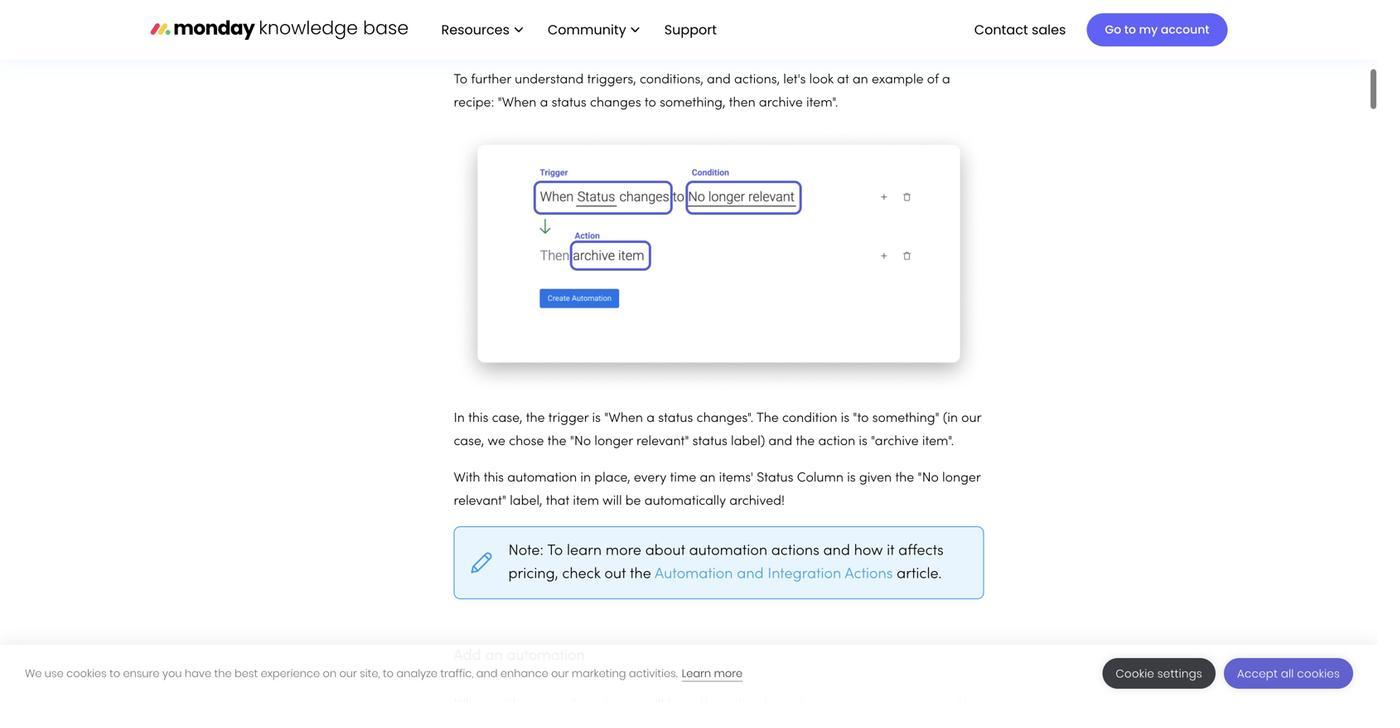 Task type: vqa. For each thing, say whether or not it's contained in the screenshot.
or
no



Task type: locate. For each thing, give the bounding box(es) containing it.
recipe : "when a status changes to something, then archive item".
[[454, 97, 839, 109]]

automation
[[508, 472, 577, 484], [689, 544, 768, 558], [507, 649, 585, 663]]

1 horizontal spatial relevant"
[[637, 435, 689, 448]]

0 vertical spatial more
[[606, 544, 642, 558]]

cookies right all on the right bottom of the page
[[1298, 666, 1341, 681]]

main element
[[425, 0, 1228, 60]]

a right of
[[943, 74, 951, 86]]

cookies for all
[[1298, 666, 1341, 681]]

analyze
[[397, 666, 438, 681]]

a up every
[[647, 412, 655, 425]]

to down conditions,
[[645, 97, 657, 109]]

relevant" inside with this automation in place, every time an items' status column is given the "no longer relevant" label, that item will be automatically archived!
[[454, 495, 507, 508]]

monday.com logo image
[[150, 12, 408, 47]]

"when right :
[[498, 97, 537, 109]]

is left given
[[847, 472, 856, 484]]

check
[[562, 567, 601, 581]]

0 vertical spatial this
[[468, 412, 489, 425]]

1 horizontal spatial more
[[714, 666, 743, 681]]

our inside in this case, the trigger is "when a status changes". the condition is "to something" (in our case, we chose the "no longer relevant" status label) and the action is "archive item".
[[962, 412, 982, 425]]

and left integration
[[737, 567, 764, 581]]

1 vertical spatial automation
[[689, 544, 768, 558]]

1 vertical spatial a
[[540, 97, 548, 109]]

status
[[552, 97, 587, 109], [658, 412, 693, 425], [693, 435, 728, 448]]

to inside to learn more about automation actions and how it affects pricing, check out the
[[548, 544, 563, 558]]

we use cookies to ensure you have the best experience on our site, to analyze traffic, and enhance our marketing activities. learn more
[[25, 666, 743, 681]]

"no inside with this automation in place, every time an items' status column is given the "no longer relevant" label, that item will be automatically archived!
[[918, 472, 939, 484]]

this inside in this case, the trigger is "when a status changes". the condition is "to something" (in our case, we chose the "no longer relevant" status label) and the action is "archive item".
[[468, 412, 489, 425]]

our right (in
[[962, 412, 982, 425]]

0 horizontal spatial a
[[540, 97, 548, 109]]

this
[[468, 412, 489, 425], [484, 472, 504, 484]]

1 horizontal spatial "when
[[605, 412, 643, 425]]

the
[[526, 412, 545, 425], [548, 435, 567, 448], [796, 435, 815, 448], [896, 472, 915, 484], [630, 567, 652, 581], [214, 666, 232, 681]]

actions,
[[735, 74, 780, 86]]

0 vertical spatial status
[[552, 97, 587, 109]]

0 vertical spatial longer
[[595, 435, 633, 448]]

actions
[[772, 544, 820, 558]]

this right with
[[484, 472, 504, 484]]

our right enhance
[[551, 666, 569, 681]]

this inside with this automation in place, every time an items' status column is given the "no longer relevant" label, that item will be automatically archived!
[[484, 472, 504, 484]]

to for further
[[454, 74, 468, 86]]

this for in
[[468, 412, 489, 425]]

item". down look
[[807, 97, 839, 109]]

an right at
[[853, 74, 869, 86]]

site,
[[360, 666, 380, 681]]

relevant" down with
[[454, 495, 507, 508]]

2 cookies from the left
[[1298, 666, 1341, 681]]

0 vertical spatial to
[[454, 74, 468, 86]]

0 vertical spatial item".
[[807, 97, 839, 109]]

"when right trigger
[[605, 412, 643, 425]]

accept
[[1238, 666, 1278, 681]]

and
[[707, 74, 731, 86], [769, 435, 793, 448], [824, 544, 851, 558], [737, 567, 764, 581], [477, 666, 498, 681]]

2 vertical spatial automation
[[507, 649, 585, 663]]

0 horizontal spatial more
[[606, 544, 642, 558]]

we
[[488, 435, 506, 448]]

dialog
[[0, 645, 1379, 702]]

the down trigger
[[548, 435, 567, 448]]

contact sales
[[975, 20, 1066, 39]]

status down changes".
[[693, 435, 728, 448]]

more up out
[[606, 544, 642, 558]]

longer
[[595, 435, 633, 448], [943, 472, 981, 484]]

archive
[[759, 97, 803, 109]]

this right in
[[468, 412, 489, 425]]

time
[[670, 472, 697, 484]]

support link
[[656, 16, 730, 44], [665, 20, 722, 39]]

0 horizontal spatial "no
[[570, 435, 591, 448]]

account
[[1161, 22, 1210, 38]]

"no down trigger
[[570, 435, 591, 448]]

cookie settings
[[1116, 666, 1203, 681]]

2 vertical spatial a
[[647, 412, 655, 425]]

go to my account
[[1105, 22, 1210, 38]]

1 horizontal spatial cookies
[[1298, 666, 1341, 681]]

0 vertical spatial relevant"
[[637, 435, 689, 448]]

something,
[[660, 97, 726, 109]]

(in
[[943, 412, 958, 425]]

the right out
[[630, 567, 652, 581]]

0 vertical spatial "no
[[570, 435, 591, 448]]

and down the
[[769, 435, 793, 448]]

more inside dialog
[[714, 666, 743, 681]]

more inside to learn more about automation actions and how it affects pricing, check out the
[[606, 544, 642, 558]]

1 horizontal spatial a
[[647, 412, 655, 425]]

2 vertical spatial an
[[485, 649, 503, 663]]

every
[[634, 472, 667, 484]]

0 horizontal spatial relevant"
[[454, 495, 507, 508]]

to right go
[[1125, 22, 1137, 38]]

our
[[962, 412, 982, 425], [340, 666, 357, 681], [551, 666, 569, 681]]

to
[[454, 74, 468, 86], [548, 544, 563, 558]]

place,
[[595, 472, 631, 484]]

to left learn
[[548, 544, 563, 558]]

to for learn
[[548, 544, 563, 558]]

and inside to learn more about automation actions and how it affects pricing, check out the
[[824, 544, 851, 558]]

article.
[[897, 567, 942, 581]]

automation
[[655, 567, 733, 581]]

1 horizontal spatial an
[[700, 472, 716, 484]]

"no
[[570, 435, 591, 448], [918, 472, 939, 484]]

2 horizontal spatial an
[[853, 74, 869, 86]]

list
[[425, 0, 730, 60]]

the right given
[[896, 472, 915, 484]]

resources link
[[433, 16, 531, 44]]

our right on
[[340, 666, 357, 681]]

1 vertical spatial "when
[[605, 412, 643, 425]]

1 vertical spatial longer
[[943, 472, 981, 484]]

relevant" inside in this case, the trigger is "when a status changes". the condition is "to something" (in our case, we chose the "no longer relevant" status label) and the action is "archive item".
[[637, 435, 689, 448]]

experience
[[261, 666, 320, 681]]

pricing,
[[509, 567, 558, 581]]

longer down (in
[[943, 472, 981, 484]]

an right time
[[700, 472, 716, 484]]

how
[[854, 544, 883, 558]]

0 horizontal spatial item".
[[807, 97, 839, 109]]

cookies
[[66, 666, 107, 681], [1298, 666, 1341, 681]]

more right learn
[[714, 666, 743, 681]]

and up then
[[707, 74, 731, 86]]

traffic,
[[441, 666, 474, 681]]

my
[[1140, 22, 1158, 38]]

0 horizontal spatial to
[[454, 74, 468, 86]]

use
[[45, 666, 64, 681]]

given
[[860, 472, 892, 484]]

1 vertical spatial item".
[[923, 435, 955, 448]]

0 vertical spatial an
[[853, 74, 869, 86]]

automation up enhance
[[507, 649, 585, 663]]

1 horizontal spatial to
[[548, 544, 563, 558]]

accept all cookies
[[1238, 666, 1341, 681]]

relevant" up every
[[637, 435, 689, 448]]

1 vertical spatial more
[[714, 666, 743, 681]]

the down the condition on the right bottom of page
[[796, 435, 815, 448]]

item". down (in
[[923, 435, 955, 448]]

integration
[[768, 567, 842, 581]]

0 horizontal spatial longer
[[595, 435, 633, 448]]

1 vertical spatial "no
[[918, 472, 939, 484]]

1 horizontal spatial longer
[[943, 472, 981, 484]]

0 vertical spatial a
[[943, 74, 951, 86]]

in
[[454, 412, 465, 425]]

longer up place,
[[595, 435, 633, 448]]

automation inside with this automation in place, every time an items' status column is given the "no longer relevant" label, that item will be automatically archived!
[[508, 472, 577, 484]]

0 vertical spatial automation
[[508, 472, 577, 484]]

0 horizontal spatial "when
[[498, 97, 537, 109]]

1 vertical spatial relevant"
[[454, 495, 507, 508]]

ensure
[[123, 666, 160, 681]]

cookies right use
[[66, 666, 107, 681]]

to further understand triggers, conditions, and actions, let's look at an example of a
[[454, 74, 951, 86]]

case, down in
[[454, 435, 484, 448]]

0 horizontal spatial case,
[[454, 435, 484, 448]]

1 vertical spatial to
[[548, 544, 563, 558]]

0 vertical spatial case,
[[492, 412, 523, 425]]

0 horizontal spatial an
[[485, 649, 503, 663]]

automation up automation
[[689, 544, 768, 558]]

1 horizontal spatial "no
[[918, 472, 939, 484]]

a down understand
[[540, 97, 548, 109]]

the inside to learn more about automation actions and how it affects pricing, check out the
[[630, 567, 652, 581]]

1 vertical spatial this
[[484, 472, 504, 484]]

relevant"
[[637, 435, 689, 448], [454, 495, 507, 508]]

and down add
[[477, 666, 498, 681]]

0 vertical spatial "when
[[498, 97, 537, 109]]

understand
[[515, 74, 584, 86]]

"no down "archive
[[918, 472, 939, 484]]

to inside main element
[[1125, 22, 1137, 38]]

you
[[162, 666, 182, 681]]

trigger
[[549, 412, 589, 425]]

activities.
[[629, 666, 678, 681]]

1 vertical spatial an
[[700, 472, 716, 484]]

case, up we
[[492, 412, 523, 425]]

a
[[943, 74, 951, 86], [540, 97, 548, 109], [647, 412, 655, 425]]

resources
[[441, 20, 510, 39]]

status down understand
[[552, 97, 587, 109]]

that
[[546, 495, 570, 508]]

the left best
[[214, 666, 232, 681]]

automation for with this automation in place, every time an items' status column is given the "no longer relevant" label, that item will be automatically archived!
[[508, 472, 577, 484]]

status left changes".
[[658, 412, 693, 425]]

"when
[[498, 97, 537, 109], [605, 412, 643, 425]]

"to
[[853, 412, 869, 425]]

it
[[887, 544, 895, 558]]

status
[[757, 472, 794, 484]]

cookies inside button
[[1298, 666, 1341, 681]]

2 horizontal spatial our
[[962, 412, 982, 425]]

to up recipe
[[454, 74, 468, 86]]

1 horizontal spatial item".
[[923, 435, 955, 448]]

0 horizontal spatial cookies
[[66, 666, 107, 681]]

and left how
[[824, 544, 851, 558]]

an inside with this automation in place, every time an items' status column is given the "no longer relevant" label, that item will be automatically archived!
[[700, 472, 716, 484]]

1 vertical spatial status
[[658, 412, 693, 425]]

1 cookies from the left
[[66, 666, 107, 681]]

an right add
[[485, 649, 503, 663]]

automation up that
[[508, 472, 577, 484]]

2 vertical spatial status
[[693, 435, 728, 448]]

then
[[729, 97, 756, 109]]

item".
[[807, 97, 839, 109], [923, 435, 955, 448]]

community link
[[540, 16, 648, 44]]

the
[[757, 412, 779, 425]]



Task type: describe. For each thing, give the bounding box(es) containing it.
column
[[797, 472, 844, 484]]

and inside in this case, the trigger is "when a status changes". the condition is "to something" (in our case, we chose the "no longer relevant" status label) and the action is "archive item".
[[769, 435, 793, 448]]

automation inside to learn more about automation actions and how it affects pricing, check out the
[[689, 544, 768, 558]]

label)
[[731, 435, 765, 448]]

go to my account link
[[1087, 13, 1228, 46]]

in
[[581, 472, 591, 484]]

the inside dialog
[[214, 666, 232, 681]]

a inside in this case, the trigger is "when a status changes". the condition is "to something" (in our case, we chose the "no longer relevant" status label) and the action is "archive item".
[[647, 412, 655, 425]]

is left "to
[[841, 412, 850, 425]]

list containing resources
[[425, 0, 730, 60]]

automatically
[[645, 495, 726, 508]]

example
[[872, 74, 924, 86]]

add
[[454, 649, 481, 663]]

1 horizontal spatial case,
[[492, 412, 523, 425]]

cookie
[[1116, 666, 1155, 681]]

affects
[[899, 544, 944, 558]]

at
[[837, 74, 849, 86]]

automation and integration actions link
[[655, 567, 893, 581]]

to right site,
[[383, 666, 394, 681]]

learn more link
[[682, 666, 743, 682]]

1 horizontal spatial our
[[551, 666, 569, 681]]

accept all cookies button
[[1224, 658, 1354, 689]]

longer inside with this automation in place, every time an items' status column is given the "no longer relevant" label, that item will be automatically archived!
[[943, 472, 981, 484]]

let's
[[784, 74, 806, 86]]

and inside dialog
[[477, 666, 498, 681]]

:
[[491, 97, 494, 109]]

community
[[548, 20, 627, 39]]

items'
[[719, 472, 754, 484]]

with
[[454, 472, 480, 484]]

enhance
[[501, 666, 549, 681]]

recipe
[[454, 97, 491, 109]]

dialog containing cookie settings
[[0, 645, 1379, 702]]

is right trigger
[[592, 412, 601, 425]]

something"
[[873, 412, 940, 425]]

group_4__2_.png image
[[454, 128, 984, 394]]

the up chose
[[526, 412, 545, 425]]

is inside with this automation in place, every time an items' status column is given the "no longer relevant" label, that item will be automatically archived!
[[847, 472, 856, 484]]

learn
[[567, 544, 602, 558]]

contact
[[975, 20, 1029, 39]]

support
[[665, 20, 717, 39]]

changes".
[[697, 412, 754, 425]]

triggers,
[[587, 74, 637, 86]]

settings
[[1158, 666, 1203, 681]]

condition
[[783, 412, 838, 425]]

archived!
[[730, 495, 785, 508]]

be
[[626, 495, 641, 508]]

1 vertical spatial case,
[[454, 435, 484, 448]]

"no inside in this case, the trigger is "when a status changes". the condition is "to something" (in our case, we chose the "no longer relevant" status label) and the action is "archive item".
[[570, 435, 591, 448]]

"when inside in this case, the trigger is "when a status changes". the condition is "to something" (in our case, we chose the "no longer relevant" status label) and the action is "archive item".
[[605, 412, 643, 425]]

of
[[928, 74, 939, 86]]

automation and integration actions article.
[[655, 567, 942, 581]]

conditions,
[[640, 74, 704, 86]]

changes
[[590, 97, 641, 109]]

all
[[1282, 666, 1295, 681]]

about
[[646, 544, 686, 558]]

item". inside in this case, the trigger is "when a status changes". the condition is "to something" (in our case, we chose the "no longer relevant" status label) and the action is "archive item".
[[923, 435, 955, 448]]

chose
[[509, 435, 544, 448]]

best
[[235, 666, 258, 681]]

cookie settings button
[[1103, 658, 1216, 689]]

on
[[323, 666, 337, 681]]

add an automation
[[454, 649, 585, 663]]

action
[[819, 435, 856, 448]]

longer inside in this case, the trigger is "when a status changes". the condition is "to something" (in our case, we chose the "no longer relevant" status label) and the action is "archive item".
[[595, 435, 633, 448]]

item
[[573, 495, 599, 508]]

we
[[25, 666, 42, 681]]

look
[[810, 74, 834, 86]]

note:
[[509, 544, 548, 558]]

with this automation in place, every time an items' status column is given the "no longer relevant" label, that item will be automatically archived!
[[454, 472, 981, 508]]

to left "ensure" in the left of the page
[[109, 666, 120, 681]]

further
[[471, 74, 511, 86]]

to learn more about automation actions and how it affects pricing, check out the
[[509, 544, 944, 581]]

out
[[605, 567, 626, 581]]

marketing
[[572, 666, 626, 681]]

2 horizontal spatial a
[[943, 74, 951, 86]]

cookies for use
[[66, 666, 107, 681]]

go
[[1105, 22, 1122, 38]]

label,
[[510, 495, 543, 508]]

will
[[603, 495, 622, 508]]

this for with
[[484, 472, 504, 484]]

contact sales link
[[966, 16, 1075, 44]]

is down "to
[[859, 435, 868, 448]]

the inside with this automation in place, every time an items' status column is given the "no longer relevant" label, that item will be automatically archived!
[[896, 472, 915, 484]]

learn
[[682, 666, 711, 681]]

automation for add an automation
[[507, 649, 585, 663]]

"archive
[[871, 435, 919, 448]]

in this case, the trigger is "when a status changes". the condition is "to something" (in our case, we chose the "no longer relevant" status label) and the action is "archive item".
[[454, 412, 982, 448]]

have
[[185, 666, 212, 681]]

sales
[[1032, 20, 1066, 39]]

0 horizontal spatial our
[[340, 666, 357, 681]]



